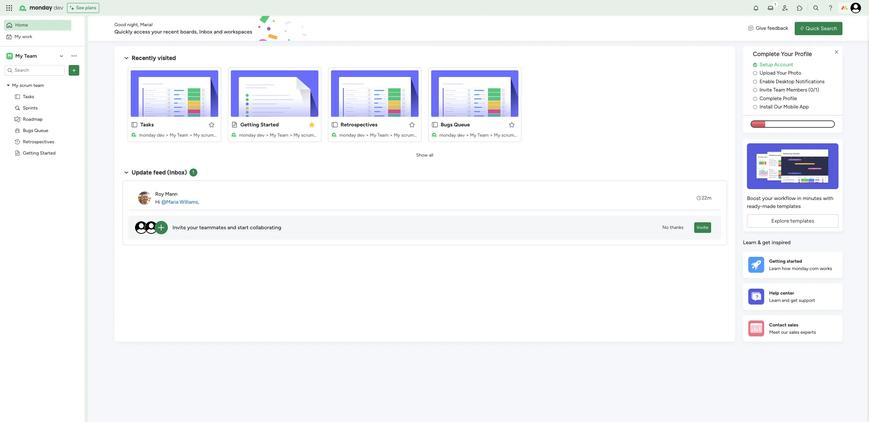 Task type: vqa. For each thing, say whether or not it's contained in the screenshot.
were to the top
no



Task type: locate. For each thing, give the bounding box(es) containing it.
1 monday dev > my team > my scrum team from the left
[[139, 132, 226, 138]]

0 horizontal spatial get
[[763, 239, 771, 246]]

learn inside getting started learn how monday.com works
[[770, 266, 781, 272]]

mobile
[[784, 104, 799, 110]]

invite for team
[[760, 87, 773, 93]]

1 horizontal spatial invite
[[697, 225, 709, 230]]

invite button
[[695, 222, 712, 233]]

get
[[763, 239, 771, 246], [791, 298, 798, 303]]

your for boost your workflow in minutes with ready-made templates
[[763, 195, 773, 201]]

monday for tasks
[[139, 132, 156, 138]]

getting
[[241, 121, 259, 128], [23, 150, 39, 156], [770, 258, 786, 264]]

roy mann
[[155, 191, 178, 197]]

queue
[[454, 121, 470, 128], [34, 128, 48, 133]]

public board image down my scrum team
[[14, 93, 21, 100]]

my inside button
[[15, 34, 21, 39]]

photo
[[789, 70, 802, 76]]

option
[[0, 79, 85, 81]]

0 horizontal spatial getting started
[[23, 150, 56, 156]]

1 horizontal spatial queue
[[454, 121, 470, 128]]

complete for complete profile
[[760, 96, 782, 101]]

your inside 'upload your photo' link
[[777, 70, 787, 76]]

1 horizontal spatial and
[[228, 224, 236, 231]]

ready-
[[747, 203, 763, 209]]

works
[[820, 266, 833, 272]]

inbox image
[[768, 5, 774, 11]]

0 horizontal spatial tasks
[[23, 94, 34, 99]]

1 horizontal spatial getting
[[241, 121, 259, 128]]

4 monday dev > my team > my scrum team from the left
[[440, 132, 526, 138]]

dev for tasks
[[157, 132, 165, 138]]

1 vertical spatial getting started
[[23, 150, 56, 156]]

get down center
[[791, 298, 798, 303]]

circle o image for complete
[[753, 96, 758, 101]]

and left the start on the bottom
[[228, 224, 236, 231]]

1
[[192, 170, 194, 175]]

bugs queue
[[441, 121, 470, 128], [23, 128, 48, 133]]

your
[[782, 50, 794, 58], [777, 70, 787, 76]]

center
[[781, 290, 795, 296]]

add to favorites image
[[409, 121, 415, 128]]

1 add to favorites image from the left
[[208, 121, 215, 128]]

1 horizontal spatial your
[[187, 224, 198, 231]]

learn left how
[[770, 266, 781, 272]]

1 vertical spatial learn
[[770, 266, 781, 272]]

1 vertical spatial retrospectives
[[23, 139, 54, 145]]

0 horizontal spatial your
[[151, 29, 162, 35]]

2 monday dev > my team > my scrum team from the left
[[239, 132, 326, 138]]

learn down 'help'
[[770, 298, 781, 303]]

2 vertical spatial circle o image
[[753, 105, 758, 110]]

recently
[[132, 54, 156, 62]]

your
[[151, 29, 162, 35], [763, 195, 773, 201], [187, 224, 198, 231]]

1 circle o image from the top
[[753, 88, 758, 93]]

circle o image for install
[[753, 105, 758, 110]]

roy
[[155, 191, 164, 197]]

boost
[[747, 195, 761, 201]]

list box
[[0, 78, 85, 248]]

profile down invite team members (0/1)
[[783, 96, 798, 101]]

monday for retrospectives
[[339, 132, 356, 138]]

circle o image left complete profile
[[753, 96, 758, 101]]

and right inbox
[[214, 29, 223, 35]]

install our mobile app
[[760, 104, 809, 110]]

teammates
[[199, 224, 226, 231]]

0 horizontal spatial public board image
[[14, 93, 21, 100]]

team for bugs queue
[[516, 132, 526, 138]]

0 horizontal spatial invite
[[173, 224, 186, 231]]

1 vertical spatial your
[[763, 195, 773, 201]]

1 horizontal spatial bugs queue
[[441, 121, 470, 128]]

0 vertical spatial public board image
[[14, 93, 21, 100]]

0 vertical spatial tasks
[[23, 94, 34, 99]]

&
[[758, 239, 761, 246]]

scrum for bugs queue
[[502, 132, 514, 138]]

1 vertical spatial public board image
[[331, 121, 338, 128]]

3 > from the left
[[266, 132, 269, 138]]

setup account link
[[753, 61, 843, 68]]

1 vertical spatial tasks
[[140, 121, 154, 128]]

v2 bolt switch image
[[801, 25, 805, 32]]

1 vertical spatial templates
[[791, 218, 815, 224]]

circle o image inside install our mobile app link
[[753, 105, 758, 110]]

circle o image left enable
[[753, 79, 758, 84]]

learn inside help center learn and get support
[[770, 298, 781, 303]]

with
[[824, 195, 834, 201]]

0 horizontal spatial retrospectives
[[23, 139, 54, 145]]

profile
[[795, 50, 813, 58], [783, 96, 798, 101]]

0 vertical spatial circle o image
[[753, 88, 758, 93]]

1 horizontal spatial tasks
[[140, 121, 154, 128]]

1 vertical spatial and
[[228, 224, 236, 231]]

circle o image left install
[[753, 105, 758, 110]]

2 circle o image from the top
[[753, 96, 758, 101]]

team for getting started
[[277, 132, 289, 138]]

team
[[33, 82, 44, 88], [215, 132, 226, 138], [315, 132, 326, 138], [415, 132, 426, 138], [516, 132, 526, 138]]

scrum for tasks
[[201, 132, 214, 138]]

2 circle o image from the top
[[753, 79, 758, 84]]

dev
[[54, 4, 63, 12], [157, 132, 165, 138], [257, 132, 265, 138], [357, 132, 365, 138], [458, 132, 465, 138]]

1 vertical spatial started
[[40, 150, 56, 156]]

sales up the our
[[788, 322, 799, 328]]

3 circle o image from the top
[[753, 105, 758, 110]]

getting started inside quick search results list box
[[241, 121, 279, 128]]

get inside help center learn and get support
[[791, 298, 798, 303]]

good night, maria! quickly access your recent boards, inbox and workspaces
[[115, 22, 252, 35]]

started inside quick search results list box
[[261, 121, 279, 128]]

1 horizontal spatial add to favorites image
[[509, 121, 516, 128]]

monday dev > my team > my scrum team for bugs queue
[[440, 132, 526, 138]]

0 vertical spatial getting
[[241, 121, 259, 128]]

1 horizontal spatial bugs
[[441, 121, 453, 128]]

0 vertical spatial templates
[[778, 203, 801, 209]]

1 vertical spatial get
[[791, 298, 798, 303]]

home button
[[4, 20, 71, 31]]

bugs
[[441, 121, 453, 128], [23, 128, 33, 133]]

quick search
[[806, 25, 838, 31]]

2 vertical spatial learn
[[770, 298, 781, 303]]

profile up setup account link
[[795, 50, 813, 58]]

search
[[821, 25, 838, 31]]

close recently visited image
[[122, 54, 130, 62]]

1 vertical spatial profile
[[783, 96, 798, 101]]

1 horizontal spatial get
[[791, 298, 798, 303]]

give
[[757, 25, 767, 31]]

your down maria!
[[151, 29, 162, 35]]

getting started learn how monday.com works
[[770, 258, 833, 272]]

circle o image down "check circle" image
[[753, 88, 758, 93]]

learn & get inspired
[[743, 239, 791, 246]]

templates right explore at the right bottom of the page
[[791, 218, 815, 224]]

upload your photo link
[[753, 69, 843, 77]]

0 vertical spatial circle o image
[[753, 71, 758, 76]]

0 vertical spatial and
[[214, 29, 223, 35]]

1 vertical spatial circle o image
[[753, 79, 758, 84]]

2 vertical spatial your
[[187, 224, 198, 231]]

dapulse x slim image
[[833, 48, 841, 56]]

2 horizontal spatial and
[[782, 298, 790, 303]]

and down center
[[782, 298, 790, 303]]

your down 'account'
[[777, 70, 787, 76]]

started
[[261, 121, 279, 128], [40, 150, 56, 156]]

2 vertical spatial getting
[[770, 258, 786, 264]]

getting inside quick search results list box
[[241, 121, 259, 128]]

6 > from the left
[[390, 132, 393, 138]]

1 horizontal spatial getting started
[[241, 121, 279, 128]]

dev for retrospectives
[[357, 132, 365, 138]]

0 vertical spatial your
[[782, 50, 794, 58]]

setup
[[760, 62, 773, 68]]

invite inside 'button'
[[697, 225, 709, 230]]

3 monday dev > my team > my scrum team from the left
[[339, 132, 426, 138]]

invite members image
[[782, 5, 789, 11]]

get right &
[[763, 239, 771, 246]]

sales right the our
[[790, 330, 800, 335]]

team for retrospectives
[[378, 132, 389, 138]]

support
[[799, 298, 816, 303]]

0 horizontal spatial and
[[214, 29, 223, 35]]

invite for your
[[173, 224, 186, 231]]

team for bugs queue
[[478, 132, 489, 138]]

explore templates
[[772, 218, 815, 224]]

0 horizontal spatial add to favorites image
[[208, 121, 215, 128]]

your inside boost your workflow in minutes with ready-made templates
[[763, 195, 773, 201]]

1 horizontal spatial public board image
[[331, 121, 338, 128]]

profile inside complete profile link
[[783, 96, 798, 101]]

your up 'account'
[[782, 50, 794, 58]]

circle o image
[[753, 88, 758, 93], [753, 96, 758, 101], [753, 105, 758, 110]]

complete up setup
[[753, 50, 780, 58]]

notifications image
[[753, 5, 760, 11]]

0 horizontal spatial bugs
[[23, 128, 33, 133]]

public board image
[[14, 93, 21, 100], [331, 121, 338, 128]]

2 horizontal spatial getting
[[770, 258, 786, 264]]

2 horizontal spatial your
[[763, 195, 773, 201]]

your for invite your teammates and start collaborating
[[187, 224, 198, 231]]

1 vertical spatial circle o image
[[753, 96, 758, 101]]

thanks
[[670, 225, 684, 230]]

1 vertical spatial complete
[[760, 96, 782, 101]]

and
[[214, 29, 223, 35], [228, 224, 236, 231], [782, 298, 790, 303]]

1 circle o image from the top
[[753, 71, 758, 76]]

add to favorites image for bugs queue
[[509, 121, 516, 128]]

2 add to favorites image from the left
[[509, 121, 516, 128]]

>
[[166, 132, 169, 138], [190, 132, 192, 138], [266, 132, 269, 138], [290, 132, 293, 138], [366, 132, 369, 138], [390, 132, 393, 138], [466, 132, 469, 138], [490, 132, 493, 138]]

1 horizontal spatial retrospectives
[[341, 121, 378, 128]]

experts
[[801, 330, 817, 335]]

2 horizontal spatial invite
[[760, 87, 773, 93]]

explore templates button
[[747, 214, 839, 228]]

your left teammates
[[187, 224, 198, 231]]

learn left &
[[743, 239, 757, 246]]

and inside help center learn and get support
[[782, 298, 790, 303]]

invite
[[760, 87, 773, 93], [173, 224, 186, 231], [697, 225, 709, 230]]

getting started element
[[743, 252, 843, 278]]

circle o image
[[753, 71, 758, 76], [753, 79, 758, 84]]

my work
[[15, 34, 32, 39]]

0 vertical spatial started
[[261, 121, 279, 128]]

contact sales meet our sales experts
[[770, 322, 817, 335]]

no thanks button
[[660, 222, 687, 233]]

circle o image for enable
[[753, 79, 758, 84]]

circle o image inside complete profile link
[[753, 96, 758, 101]]

tasks inside quick search results list box
[[140, 121, 154, 128]]

dev for getting started
[[257, 132, 265, 138]]

contact
[[770, 322, 787, 328]]

my
[[15, 34, 21, 39], [15, 53, 23, 59], [12, 82, 18, 88], [170, 132, 176, 138], [194, 132, 200, 138], [270, 132, 276, 138], [294, 132, 300, 138], [370, 132, 377, 138], [394, 132, 400, 138], [470, 132, 477, 138], [494, 132, 501, 138]]

update
[[132, 169, 152, 176]]

public board image right remove from favorites image
[[331, 121, 338, 128]]

bugs inside quick search results list box
[[441, 121, 453, 128]]

monday dev
[[30, 4, 63, 12]]

circle o image inside 'upload your photo' link
[[753, 71, 758, 76]]

0 vertical spatial getting started
[[241, 121, 279, 128]]

getting inside getting started learn how monday.com works
[[770, 258, 786, 264]]

bugs queue inside quick search results list box
[[441, 121, 470, 128]]

1 vertical spatial your
[[777, 70, 787, 76]]

1 vertical spatial getting
[[23, 150, 39, 156]]

my work button
[[4, 31, 71, 42]]

1 horizontal spatial started
[[261, 121, 279, 128]]

add to favorites image
[[208, 121, 215, 128], [509, 121, 516, 128]]

0 vertical spatial your
[[151, 29, 162, 35]]

2 vertical spatial and
[[782, 298, 790, 303]]

help center element
[[743, 284, 843, 310]]

scrum
[[19, 82, 32, 88], [201, 132, 214, 138], [301, 132, 314, 138], [401, 132, 414, 138], [502, 132, 514, 138]]

and for invite
[[228, 224, 236, 231]]

templates down workflow
[[778, 203, 801, 209]]

retrospectives
[[341, 121, 378, 128], [23, 139, 54, 145]]

upload
[[760, 70, 776, 76]]

scrum for getting started
[[301, 132, 314, 138]]

complete up install
[[760, 96, 782, 101]]

monday dev > my team > my scrum team for retrospectives
[[339, 132, 426, 138]]

circle o image inside enable desktop notifications link
[[753, 79, 758, 84]]

how
[[782, 266, 791, 272]]

circle o image inside invite team members (0/1) link
[[753, 88, 758, 93]]

circle o image down "check circle" image
[[753, 71, 758, 76]]

0 vertical spatial retrospectives
[[341, 121, 378, 128]]

remove from favorites image
[[309, 121, 315, 128]]

your up made
[[763, 195, 773, 201]]

public board image
[[131, 121, 138, 128], [231, 121, 238, 128], [431, 121, 439, 128], [14, 150, 21, 156]]

tasks
[[23, 94, 34, 99], [140, 121, 154, 128]]

monday dev > my team > my scrum team
[[139, 132, 226, 138], [239, 132, 326, 138], [339, 132, 426, 138], [440, 132, 526, 138]]

your inside 'good night, maria! quickly access your recent boards, inbox and workspaces'
[[151, 29, 162, 35]]

4 > from the left
[[290, 132, 293, 138]]

0 vertical spatial complete
[[753, 50, 780, 58]]



Task type: describe. For each thing, give the bounding box(es) containing it.
team inside workspace selection element
[[24, 53, 37, 59]]

complete profile
[[760, 96, 798, 101]]

1 image
[[773, 0, 779, 8]]

queue inside quick search results list box
[[454, 121, 470, 128]]

roy mann image
[[138, 192, 151, 205]]

help image
[[828, 5, 834, 11]]

enable desktop notifications link
[[753, 78, 843, 85]]

invite team members (0/1) link
[[753, 86, 843, 94]]

access
[[134, 29, 150, 35]]

night,
[[127, 22, 139, 28]]

options image
[[71, 67, 77, 74]]

quick search button
[[795, 22, 843, 35]]

0 vertical spatial sales
[[788, 322, 799, 328]]

your for complete
[[782, 50, 794, 58]]

check circle image
[[753, 62, 758, 67]]

select product image
[[6, 5, 13, 11]]

roadmap
[[23, 116, 43, 122]]

see plans button
[[67, 3, 99, 13]]

notifications
[[796, 79, 825, 85]]

feed
[[153, 169, 166, 176]]

my team
[[15, 53, 37, 59]]

search everything image
[[813, 5, 820, 11]]

show
[[416, 152, 428, 158]]

8 > from the left
[[490, 132, 493, 138]]

see
[[76, 5, 84, 11]]

monday.com
[[792, 266, 819, 272]]

v2 user feedback image
[[749, 25, 754, 32]]

complete profile link
[[753, 95, 843, 102]]

0 horizontal spatial started
[[40, 150, 56, 156]]

quick search results list box
[[122, 62, 728, 150]]

invite team members (0/1)
[[760, 87, 820, 93]]

setup account
[[760, 62, 794, 68]]

collaborating
[[250, 224, 281, 231]]

templates inside button
[[791, 218, 815, 224]]

maria williams image
[[851, 3, 862, 13]]

install
[[760, 104, 773, 110]]

scrum for retrospectives
[[401, 132, 414, 138]]

help center learn and get support
[[770, 290, 816, 303]]

help
[[770, 290, 780, 296]]

0 horizontal spatial queue
[[34, 128, 48, 133]]

update feed (inbox)
[[132, 169, 187, 176]]

team for tasks
[[215, 132, 226, 138]]

workspace options image
[[71, 53, 77, 59]]

boards,
[[180, 29, 198, 35]]

my inside workspace selection element
[[15, 53, 23, 59]]

monday for bugs queue
[[440, 132, 456, 138]]

your for upload
[[777, 70, 787, 76]]

caret down image
[[7, 83, 10, 88]]

(0/1)
[[809, 87, 820, 93]]

app
[[800, 104, 809, 110]]

0 horizontal spatial getting
[[23, 150, 39, 156]]

in
[[798, 195, 802, 201]]

show all button
[[414, 150, 436, 161]]

dev for bugs queue
[[458, 132, 465, 138]]

started
[[787, 258, 803, 264]]

monday for getting started
[[239, 132, 256, 138]]

minutes
[[803, 195, 822, 201]]

invite your teammates and start collaborating
[[173, 224, 281, 231]]

show all
[[416, 152, 434, 158]]

our
[[782, 330, 788, 335]]

templates inside boost your workflow in minutes with ready-made templates
[[778, 203, 801, 209]]

boost your workflow in minutes with ready-made templates
[[747, 195, 834, 209]]

circle o image for upload
[[753, 71, 758, 76]]

recently visited
[[132, 54, 176, 62]]

members
[[787, 87, 808, 93]]

enable
[[760, 79, 775, 85]]

sprints
[[23, 105, 38, 111]]

work
[[22, 34, 32, 39]]

complete your profile
[[753, 50, 813, 58]]

team for tasks
[[177, 132, 188, 138]]

5 > from the left
[[366, 132, 369, 138]]

recent
[[163, 29, 179, 35]]

and inside 'good night, maria! quickly access your recent boards, inbox and workspaces'
[[214, 29, 223, 35]]

home
[[15, 22, 28, 28]]

public board image for tasks
[[14, 93, 21, 100]]

our
[[774, 104, 783, 110]]

close update feed (inbox) image
[[122, 169, 130, 177]]

visited
[[158, 54, 176, 62]]

team for retrospectives
[[415, 132, 426, 138]]

add to favorites image for tasks
[[208, 121, 215, 128]]

made
[[763, 203, 776, 209]]

start
[[238, 224, 249, 231]]

give feedback
[[757, 25, 789, 31]]

1 vertical spatial sales
[[790, 330, 800, 335]]

quick
[[806, 25, 820, 31]]

workspace image
[[6, 52, 13, 60]]

feedback
[[768, 25, 789, 31]]

explore
[[772, 218, 790, 224]]

contact sales element
[[743, 315, 843, 342]]

public board image for retrospectives
[[331, 121, 338, 128]]

list box containing my scrum team
[[0, 78, 85, 248]]

team for getting started
[[315, 132, 326, 138]]

quickly
[[115, 29, 133, 35]]

7 > from the left
[[466, 132, 469, 138]]

inspired
[[772, 239, 791, 246]]

no thanks
[[663, 225, 684, 230]]

learn for help
[[770, 298, 781, 303]]

(inbox)
[[167, 169, 187, 176]]

see plans
[[76, 5, 96, 11]]

mann
[[165, 191, 178, 197]]

workspaces
[[224, 29, 252, 35]]

Search in workspace field
[[14, 66, 55, 74]]

my scrum team
[[12, 82, 44, 88]]

account
[[775, 62, 794, 68]]

learn for getting
[[770, 266, 781, 272]]

0 horizontal spatial bugs queue
[[23, 128, 48, 133]]

1 > from the left
[[166, 132, 169, 138]]

0 vertical spatial get
[[763, 239, 771, 246]]

retrospectives inside quick search results list box
[[341, 121, 378, 128]]

0 vertical spatial learn
[[743, 239, 757, 246]]

workflow
[[775, 195, 796, 201]]

monday dev > my team > my scrum team for getting started
[[239, 132, 326, 138]]

good
[[115, 22, 126, 28]]

plans
[[85, 5, 96, 11]]

workspace selection element
[[6, 52, 38, 60]]

meet
[[770, 330, 780, 335]]

2 > from the left
[[190, 132, 192, 138]]

complete for complete your profile
[[753, 50, 780, 58]]

upload your photo
[[760, 70, 802, 76]]

templates image image
[[749, 143, 837, 189]]

monday dev > my team > my scrum team for tasks
[[139, 132, 226, 138]]

apps image
[[797, 5, 804, 11]]

0 vertical spatial profile
[[795, 50, 813, 58]]

maria!
[[140, 22, 153, 28]]

m
[[8, 53, 12, 59]]

install our mobile app link
[[753, 103, 843, 111]]

enable desktop notifications
[[760, 79, 825, 85]]

desktop
[[776, 79, 795, 85]]

and for help
[[782, 298, 790, 303]]

circle o image for invite
[[753, 88, 758, 93]]

all
[[429, 152, 434, 158]]



